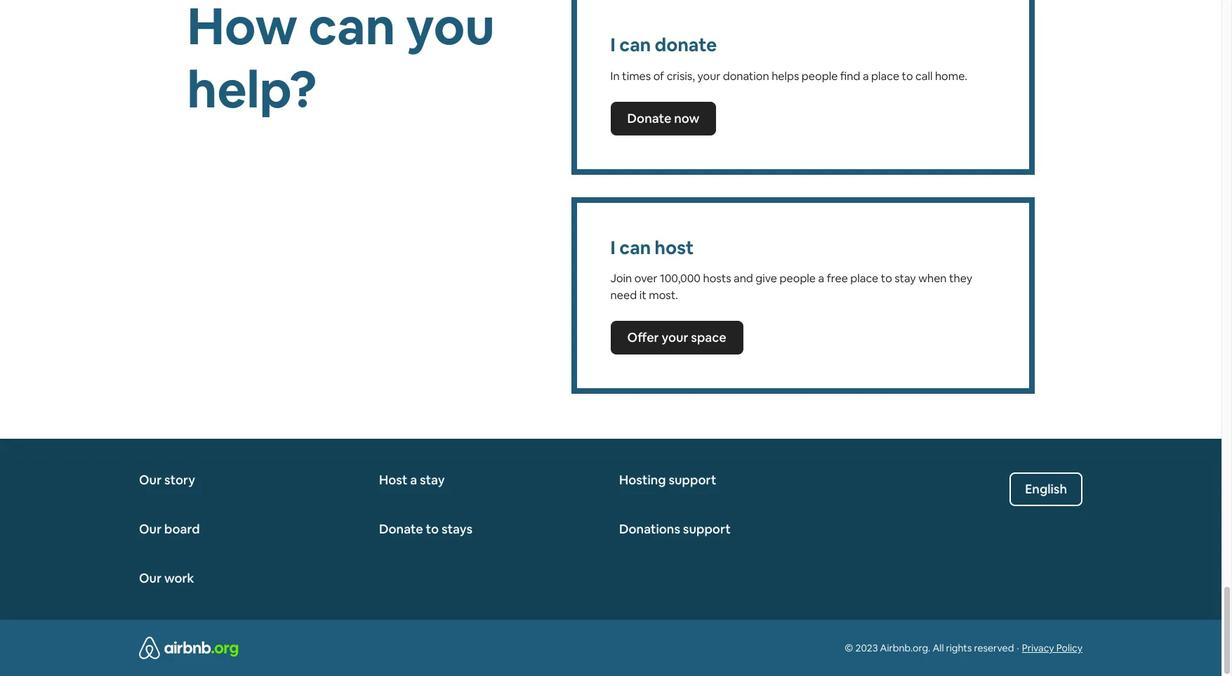 Task type: vqa. For each thing, say whether or not it's contained in the screenshot.
I can donate's I
yes



Task type: describe. For each thing, give the bounding box(es) containing it.
and
[[734, 271, 754, 286]]

0 horizontal spatial stay
[[420, 472, 445, 488]]

all
[[933, 642, 944, 655]]

need
[[611, 288, 637, 303]]

our board link
[[139, 521, 200, 539]]

home.
[[936, 69, 968, 83]]

donations
[[620, 521, 681, 538]]

2023
[[856, 642, 878, 655]]

1 horizontal spatial your
[[698, 69, 721, 83]]

donations support
[[620, 521, 731, 538]]

can for you
[[308, 0, 396, 59]]

offer
[[628, 330, 659, 346]]

donate for donate to stays
[[379, 521, 423, 538]]

0 horizontal spatial a
[[410, 472, 417, 488]]

our for our work
[[139, 571, 162, 587]]

support for donations support
[[683, 521, 731, 538]]

find
[[841, 69, 861, 83]]

© 2023 airbnb.org. all rights reserved
[[845, 642, 1015, 655]]

i for i can donate
[[611, 33, 616, 57]]

our for our story
[[139, 472, 162, 488]]

our for our board
[[139, 521, 162, 538]]

call
[[916, 69, 933, 83]]

english button
[[1010, 473, 1083, 507]]

story
[[164, 472, 195, 488]]

stay inside join over 100,000 hosts and give people a free place to stay when they need it most.
[[895, 271, 917, 286]]

donate
[[655, 33, 717, 57]]

airbnb.org logo image
[[139, 637, 239, 660]]

donate for donate now
[[628, 110, 672, 126]]

i can donate
[[611, 33, 717, 57]]

over
[[635, 271, 658, 286]]

0 vertical spatial place
[[872, 69, 900, 83]]

1 vertical spatial your
[[662, 330, 689, 346]]

donation
[[723, 69, 770, 83]]

our work link
[[139, 571, 194, 588]]

host a stay link
[[379, 472, 445, 490]]

airbnb.org.
[[881, 642, 931, 655]]

©
[[845, 642, 854, 655]]

when
[[919, 271, 947, 286]]

how can you help?
[[187, 0, 495, 122]]

our story
[[139, 472, 195, 488]]

donate now
[[628, 110, 700, 126]]



Task type: locate. For each thing, give the bounding box(es) containing it.
0 vertical spatial your
[[698, 69, 721, 83]]

you
[[406, 0, 495, 59]]

can
[[308, 0, 396, 59], [620, 33, 651, 57], [620, 236, 651, 260]]

1 horizontal spatial a
[[819, 271, 825, 286]]

0 horizontal spatial to
[[426, 521, 439, 538]]

place right free
[[851, 271, 879, 286]]

1 vertical spatial donate
[[379, 521, 423, 538]]

0 vertical spatial our
[[139, 472, 162, 488]]

a right host
[[410, 472, 417, 488]]

2 vertical spatial to
[[426, 521, 439, 538]]

2 our from the top
[[139, 521, 162, 538]]

place right find
[[872, 69, 900, 83]]

100,000
[[660, 271, 701, 286]]

support right donations
[[683, 521, 731, 538]]

2 i from the top
[[611, 236, 616, 260]]

donate to stays
[[379, 521, 473, 538]]

support right hosting
[[669, 472, 717, 488]]

0 horizontal spatial your
[[662, 330, 689, 346]]

stay right host
[[420, 472, 445, 488]]

hosting support link
[[620, 472, 717, 490]]

give
[[756, 271, 778, 286]]

support
[[669, 472, 717, 488], [683, 521, 731, 538]]

i up 'join'
[[611, 236, 616, 260]]

host
[[379, 472, 408, 488]]

helps
[[772, 69, 800, 83]]

can for host
[[620, 236, 651, 260]]

our story link
[[139, 472, 195, 490]]

people
[[802, 69, 838, 83], [780, 271, 816, 286]]

1 horizontal spatial stay
[[895, 271, 917, 286]]

they
[[950, 271, 973, 286]]

donations support link
[[620, 521, 731, 539]]

our left work
[[139, 571, 162, 587]]

3 our from the top
[[139, 571, 162, 587]]

1 vertical spatial place
[[851, 271, 879, 286]]

host
[[655, 236, 694, 260]]

your right offer
[[662, 330, 689, 346]]

join
[[611, 271, 632, 286]]

1 our from the top
[[139, 472, 162, 488]]

reserved
[[975, 642, 1015, 655]]

people left find
[[802, 69, 838, 83]]

board
[[164, 521, 200, 538]]

0 vertical spatial a
[[863, 69, 869, 83]]

can for donate
[[620, 33, 651, 57]]

of
[[654, 69, 665, 83]]

i for i can host
[[611, 236, 616, 260]]

1 vertical spatial to
[[881, 271, 893, 286]]

1 vertical spatial support
[[683, 521, 731, 538]]

people inside join over 100,000 hosts and give people a free place to stay when they need it most.
[[780, 271, 816, 286]]

times
[[622, 69, 651, 83]]

most.
[[649, 288, 679, 303]]

support for hosting support
[[669, 472, 717, 488]]

1 vertical spatial our
[[139, 521, 162, 538]]

our work
[[139, 571, 194, 587]]

now
[[674, 110, 700, 126]]

space
[[691, 330, 727, 346]]

privacy policy link
[[1023, 642, 1083, 655]]

it
[[640, 288, 647, 303]]

free
[[827, 271, 848, 286]]

a left free
[[819, 271, 825, 286]]

i up in
[[611, 33, 616, 57]]

2 vertical spatial our
[[139, 571, 162, 587]]

0 vertical spatial stay
[[895, 271, 917, 286]]

to left call
[[902, 69, 914, 83]]

donate left the now
[[628, 110, 672, 126]]

policy
[[1057, 642, 1083, 655]]

to inside join over 100,000 hosts and give people a free place to stay when they need it most.
[[881, 271, 893, 286]]

place inside join over 100,000 hosts and give people a free place to stay when they need it most.
[[851, 271, 879, 286]]

offer your space
[[628, 330, 727, 346]]

place
[[872, 69, 900, 83], [851, 271, 879, 286]]

stays
[[442, 521, 473, 538]]

0 vertical spatial people
[[802, 69, 838, 83]]

our
[[139, 472, 162, 488], [139, 521, 162, 538], [139, 571, 162, 587]]

0 vertical spatial to
[[902, 69, 914, 83]]

hosting support
[[620, 472, 717, 488]]

hosts
[[704, 271, 732, 286]]

our left 'story'
[[139, 472, 162, 488]]

to left stays
[[426, 521, 439, 538]]

help?
[[187, 56, 317, 122]]

1 i from the top
[[611, 33, 616, 57]]

in
[[611, 69, 620, 83]]

0 vertical spatial i
[[611, 33, 616, 57]]

a
[[863, 69, 869, 83], [819, 271, 825, 286], [410, 472, 417, 488]]

privacy
[[1023, 642, 1055, 655]]

1 vertical spatial i
[[611, 236, 616, 260]]

donate down host a stay link
[[379, 521, 423, 538]]

our inside "link"
[[139, 521, 162, 538]]

a inside join over 100,000 hosts and give people a free place to stay when they need it most.
[[819, 271, 825, 286]]

our left board
[[139, 521, 162, 538]]

your right crisis, in the right top of the page
[[698, 69, 721, 83]]

a right find
[[863, 69, 869, 83]]

donate
[[628, 110, 672, 126], [379, 521, 423, 538]]

english
[[1026, 481, 1068, 498]]

in times of crisis, your donation helps people find a place to call home.
[[611, 69, 968, 83]]

to
[[902, 69, 914, 83], [881, 271, 893, 286], [426, 521, 439, 538]]

i
[[611, 33, 616, 57], [611, 236, 616, 260]]

donate to stays link
[[379, 521, 473, 539]]

to left when on the right of the page
[[881, 271, 893, 286]]

1 horizontal spatial to
[[881, 271, 893, 286]]

stay left when on the right of the page
[[895, 271, 917, 286]]

rights
[[947, 642, 973, 655]]

your
[[698, 69, 721, 83], [662, 330, 689, 346]]

our board
[[139, 521, 200, 538]]

1 vertical spatial a
[[819, 271, 825, 286]]

2 vertical spatial a
[[410, 472, 417, 488]]

0 horizontal spatial donate
[[379, 521, 423, 538]]

0 vertical spatial donate
[[628, 110, 672, 126]]

hosting
[[620, 472, 666, 488]]

crisis,
[[667, 69, 695, 83]]

can inside "how can you help?"
[[308, 0, 396, 59]]

2 horizontal spatial to
[[902, 69, 914, 83]]

join over 100,000 hosts and give people a free place to stay when they need it most.
[[611, 271, 973, 303]]

1 vertical spatial people
[[780, 271, 816, 286]]

host a stay
[[379, 472, 445, 488]]

work
[[164, 571, 194, 587]]

1 horizontal spatial donate
[[628, 110, 672, 126]]

2 horizontal spatial a
[[863, 69, 869, 83]]

people right give
[[780, 271, 816, 286]]

0 vertical spatial support
[[669, 472, 717, 488]]

how
[[187, 0, 298, 59]]

stay
[[895, 271, 917, 286], [420, 472, 445, 488]]

i can host
[[611, 236, 694, 260]]

1 vertical spatial stay
[[420, 472, 445, 488]]

privacy policy
[[1023, 642, 1083, 655]]



